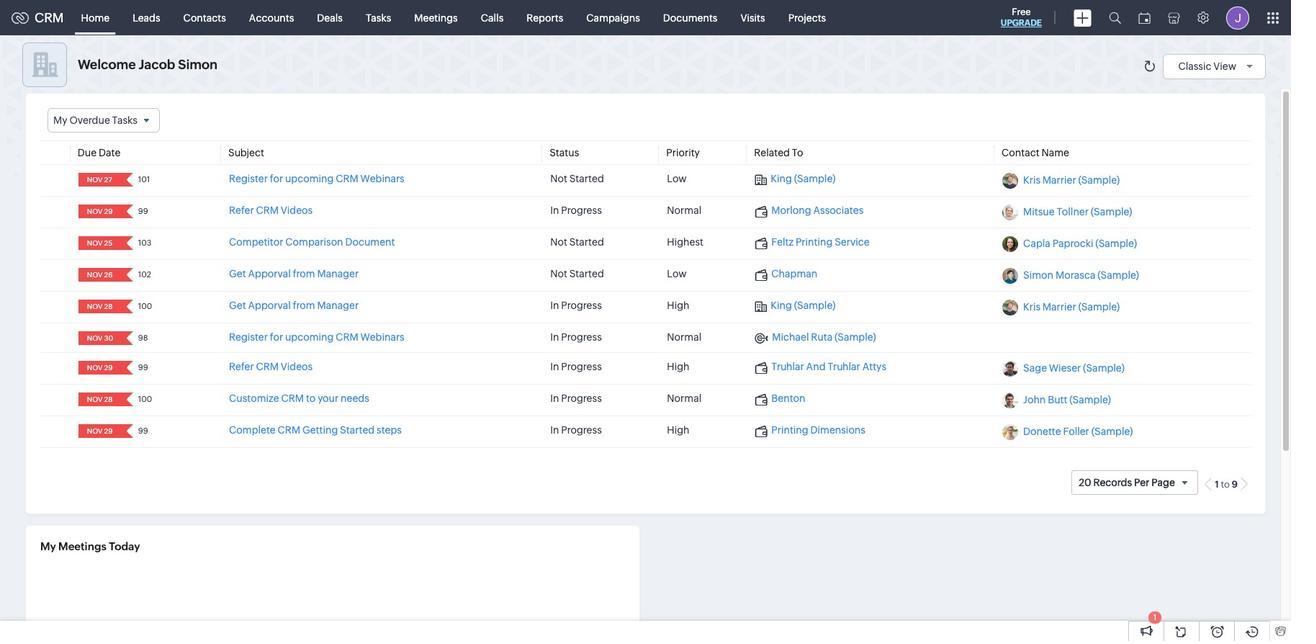 Task type: vqa. For each thing, say whether or not it's contained in the screenshot.


Task type: describe. For each thing, give the bounding box(es) containing it.
refer crm videos link for normal
[[229, 205, 313, 216]]

chapman
[[772, 268, 818, 280]]

customize
[[229, 393, 279, 404]]

in for started
[[551, 424, 559, 436]]

contacts
[[183, 12, 226, 23]]

in progress for truhlar
[[551, 361, 602, 373]]

100 for get apporval from manager
[[138, 302, 152, 311]]

register for not started
[[229, 173, 268, 185]]

contacts link
[[172, 0, 238, 35]]

john butt (sample)
[[1024, 394, 1112, 406]]

normal for michael
[[667, 332, 702, 343]]

get apporval from manager link for not started
[[229, 268, 359, 280]]

classic view link
[[1179, 60, 1259, 72]]

in for manager
[[551, 300, 559, 311]]

1 horizontal spatial to
[[1221, 479, 1230, 490]]

kris for high
[[1024, 301, 1041, 313]]

status link
[[550, 147, 579, 159]]

1 vertical spatial meetings
[[58, 540, 107, 553]]

1 to 9
[[1216, 479, 1238, 490]]

due date link
[[78, 147, 121, 159]]

complete
[[229, 424, 276, 436]]

related to link
[[755, 147, 804, 159]]

1 horizontal spatial simon
[[1024, 270, 1054, 281]]

register for in progress
[[229, 332, 268, 343]]

create menu image
[[1074, 9, 1092, 26]]

and
[[807, 361, 826, 373]]

subject
[[228, 147, 264, 159]]

(sample) right butt
[[1070, 394, 1112, 406]]

benton
[[772, 393, 806, 404]]

printing dimensions link
[[755, 424, 866, 437]]

(sample) down simon morasca (sample)
[[1079, 301, 1120, 313]]

simon morasca (sample) link
[[1024, 270, 1140, 281]]

my overdue tasks
[[53, 115, 138, 126]]

truhlar and truhlar attys
[[772, 361, 887, 373]]

99 for printing
[[138, 427, 148, 435]]

donette
[[1024, 426, 1062, 437]]

profile element
[[1218, 0, 1259, 35]]

My Overdue Tasks field
[[48, 108, 160, 133]]

(sample) right wieser
[[1084, 363, 1125, 374]]

refer crm videos for high
[[229, 361, 313, 373]]

john
[[1024, 394, 1046, 406]]

not for crm
[[551, 173, 568, 185]]

crm left getting
[[278, 424, 301, 436]]

campaigns
[[587, 12, 640, 23]]

profile image
[[1227, 6, 1250, 29]]

crm link
[[12, 10, 64, 25]]

from for in progress
[[293, 300, 315, 311]]

webinars for in progress
[[361, 332, 405, 343]]

calls link
[[470, 0, 515, 35]]

progress for michael
[[561, 332, 602, 343]]

search element
[[1101, 0, 1130, 35]]

in progress for king
[[551, 300, 602, 311]]

subject link
[[228, 147, 264, 159]]

name
[[1042, 147, 1070, 159]]

dimensions
[[811, 424, 866, 436]]

refer crm videos link for high
[[229, 361, 313, 373]]

create menu element
[[1066, 0, 1101, 35]]

register for upcoming crm webinars link for in progress
[[229, 332, 405, 343]]

leads
[[133, 12, 160, 23]]

customize crm to your needs
[[229, 393, 369, 404]]

logo image
[[12, 12, 29, 23]]

printing inside "link"
[[796, 236, 833, 248]]

get for not started
[[229, 268, 246, 280]]

king (sample) link for low
[[755, 173, 836, 186]]

capla paprocki (sample) link
[[1024, 238, 1138, 249]]

michael ruta (sample)
[[773, 332, 877, 343]]

tasks inside "link"
[[366, 12, 391, 23]]

morlong
[[772, 205, 812, 216]]

started for chapman
[[570, 268, 604, 280]]

1 vertical spatial printing
[[772, 424, 809, 436]]

get apporval from manager for in
[[229, 300, 359, 311]]

your
[[318, 393, 339, 404]]

marrier for high
[[1043, 301, 1077, 313]]

not started for king
[[551, 173, 604, 185]]

highest
[[667, 236, 704, 248]]

overdue
[[69, 115, 110, 126]]

upcoming for in
[[285, 332, 334, 343]]

related to
[[755, 147, 804, 159]]

(sample) right tollner
[[1091, 206, 1133, 218]]

jacob
[[139, 57, 175, 72]]

welcome
[[78, 57, 136, 72]]

morasca
[[1056, 270, 1096, 281]]

king for high
[[771, 300, 792, 311]]

apporval for not
[[248, 268, 291, 280]]

register for upcoming crm webinars for in
[[229, 332, 405, 343]]

in for your
[[551, 393, 559, 404]]

in progress for printing
[[551, 424, 602, 436]]

refer for high
[[229, 361, 254, 373]]

reports link
[[515, 0, 575, 35]]

started for king (sample)
[[570, 173, 604, 185]]

kris marrier (sample) for low
[[1024, 174, 1120, 186]]

high for king
[[667, 300, 690, 311]]

(sample) up michael ruta (sample) link
[[794, 300, 836, 311]]

upcoming for not
[[285, 173, 334, 185]]

deals
[[317, 12, 343, 23]]

reports
[[527, 12, 564, 23]]

contact
[[1002, 147, 1040, 159]]

kris marrier (sample) link for low
[[1024, 174, 1120, 186]]

2 truhlar from the left
[[828, 361, 861, 373]]

not started for feltz
[[551, 236, 604, 248]]

(sample) up mitsue tollner (sample)
[[1079, 174, 1120, 186]]

michael
[[773, 332, 809, 343]]

steps
[[377, 424, 402, 436]]

101
[[138, 175, 150, 184]]

high for printing
[[667, 424, 690, 436]]

accounts link
[[238, 0, 306, 35]]

king (sample) for low
[[771, 173, 836, 185]]

tollner
[[1057, 206, 1089, 218]]

(sample) right paprocki
[[1096, 238, 1138, 249]]

visits
[[741, 12, 766, 23]]

progress for printing
[[561, 424, 602, 436]]

status
[[550, 147, 579, 159]]

associates
[[814, 205, 864, 216]]

ruta
[[811, 332, 833, 343]]

tasks inside field
[[112, 115, 138, 126]]

tasks link
[[354, 0, 403, 35]]

for for not
[[270, 173, 283, 185]]

today
[[109, 540, 140, 553]]

due
[[78, 147, 97, 159]]

free
[[1012, 6, 1031, 17]]

feltz
[[772, 236, 794, 248]]

videos for normal
[[281, 205, 313, 216]]

service
[[835, 236, 870, 248]]

register for upcoming crm webinars link for not started
[[229, 173, 405, 185]]

contact name
[[1002, 147, 1070, 159]]

deals link
[[306, 0, 354, 35]]

calls
[[481, 12, 504, 23]]

donette foller (sample) link
[[1024, 426, 1134, 437]]

free upgrade
[[1001, 6, 1042, 28]]

competitor comparison document
[[229, 236, 395, 248]]

3 normal from the top
[[667, 393, 702, 404]]

documents
[[663, 12, 718, 23]]

mitsue tollner (sample)
[[1024, 206, 1133, 218]]

chapman link
[[755, 268, 818, 281]]



Task type: locate. For each thing, give the bounding box(es) containing it.
6 in from the top
[[551, 424, 559, 436]]

0 vertical spatial upcoming
[[285, 173, 334, 185]]

sage
[[1024, 363, 1048, 374]]

for up customize
[[270, 332, 283, 343]]

my for my overdue tasks
[[53, 115, 67, 126]]

refer up customize
[[229, 361, 254, 373]]

marrier down the name
[[1043, 174, 1077, 186]]

2 progress from the top
[[561, 300, 602, 311]]

0 vertical spatial not started
[[551, 173, 604, 185]]

1 vertical spatial not
[[551, 236, 568, 248]]

2 vertical spatial normal
[[667, 393, 702, 404]]

simon morasca (sample)
[[1024, 270, 1140, 281]]

king (sample)
[[771, 173, 836, 185], [771, 300, 836, 311]]

welcome jacob simon
[[78, 57, 218, 72]]

michael ruta (sample) link
[[755, 332, 877, 344]]

0 vertical spatial king (sample) link
[[755, 173, 836, 186]]

2 register for upcoming crm webinars from the top
[[229, 332, 405, 343]]

6 in progress from the top
[[551, 424, 602, 436]]

100 down 98
[[138, 395, 152, 404]]

0 vertical spatial webinars
[[361, 173, 405, 185]]

0 vertical spatial refer crm videos link
[[229, 205, 313, 216]]

1 not started from the top
[[551, 173, 604, 185]]

3 99 from the top
[[138, 427, 148, 435]]

6 progress from the top
[[561, 424, 602, 436]]

1 vertical spatial register for upcoming crm webinars
[[229, 332, 405, 343]]

competitor
[[229, 236, 283, 248]]

1 vertical spatial simon
[[1024, 270, 1054, 281]]

1 vertical spatial get
[[229, 300, 246, 311]]

in progress for morlong
[[551, 205, 602, 216]]

1 in from the top
[[551, 205, 559, 216]]

1 vertical spatial get apporval from manager
[[229, 300, 359, 311]]

simon down capla
[[1024, 270, 1054, 281]]

king (sample) link up michael on the bottom right of page
[[755, 300, 836, 312]]

webinars for not started
[[361, 173, 405, 185]]

0 vertical spatial kris marrier (sample)
[[1024, 174, 1120, 186]]

truhlar and truhlar attys link
[[755, 361, 887, 374]]

99 for morlong
[[138, 207, 148, 216]]

2 kris from the top
[[1024, 301, 1041, 313]]

kris marrier (sample) down 'morasca'
[[1024, 301, 1120, 313]]

1 for 1 to 9
[[1216, 479, 1220, 490]]

1 horizontal spatial meetings
[[414, 12, 458, 23]]

100 for customize crm to your needs
[[138, 395, 152, 404]]

4 in progress from the top
[[551, 361, 602, 373]]

1 vertical spatial manager
[[317, 300, 359, 311]]

comparison
[[286, 236, 343, 248]]

1 vertical spatial to
[[1221, 479, 1230, 490]]

1 vertical spatial get apporval from manager link
[[229, 300, 359, 311]]

103
[[138, 239, 152, 247]]

1 vertical spatial 100
[[138, 395, 152, 404]]

0 vertical spatial marrier
[[1043, 174, 1077, 186]]

1 vertical spatial register
[[229, 332, 268, 343]]

priority
[[667, 147, 700, 159]]

1 vertical spatial videos
[[281, 361, 313, 373]]

0 vertical spatial meetings
[[414, 12, 458, 23]]

my meetings today
[[40, 540, 140, 553]]

priority link
[[667, 147, 700, 159]]

1 high from the top
[[667, 300, 690, 311]]

low down highest
[[667, 268, 687, 280]]

webinars
[[361, 173, 405, 185], [361, 332, 405, 343]]

0 vertical spatial for
[[270, 173, 283, 185]]

0 vertical spatial high
[[667, 300, 690, 311]]

progress for morlong
[[561, 205, 602, 216]]

marrier down 'morasca'
[[1043, 301, 1077, 313]]

get apporval from manager link
[[229, 268, 359, 280], [229, 300, 359, 311]]

1 vertical spatial 99
[[138, 363, 148, 372]]

kris marrier (sample) for high
[[1024, 301, 1120, 313]]

refer crm videos for normal
[[229, 205, 313, 216]]

manager
[[317, 268, 359, 280], [317, 300, 359, 311]]

to left 9
[[1221, 479, 1230, 490]]

webinars up document
[[361, 173, 405, 185]]

complete crm getting started steps
[[229, 424, 402, 436]]

99 for truhlar
[[138, 363, 148, 372]]

meetings
[[414, 12, 458, 23], [58, 540, 107, 553]]

complete crm getting started steps link
[[229, 424, 402, 436]]

crm up competitor
[[256, 205, 279, 216]]

2 get from the top
[[229, 300, 246, 311]]

1 vertical spatial king
[[771, 300, 792, 311]]

1 webinars from the top
[[361, 173, 405, 185]]

visits link
[[729, 0, 777, 35]]

3 not started from the top
[[551, 268, 604, 280]]

in for crm
[[551, 332, 559, 343]]

1 vertical spatial refer crm videos
[[229, 361, 313, 373]]

1 vertical spatial king (sample) link
[[755, 300, 836, 312]]

3 progress from the top
[[561, 332, 602, 343]]

progress for king
[[561, 300, 602, 311]]

2 refer crm videos from the top
[[229, 361, 313, 373]]

2 99 from the top
[[138, 363, 148, 372]]

meetings left the calls
[[414, 12, 458, 23]]

crm left the your
[[281, 393, 304, 404]]

1 from from the top
[[293, 268, 315, 280]]

1 vertical spatial tasks
[[112, 115, 138, 126]]

progress for truhlar
[[561, 361, 602, 373]]

kris marrier (sample) link up tollner
[[1024, 174, 1120, 186]]

1 horizontal spatial truhlar
[[828, 361, 861, 373]]

5 progress from the top
[[561, 393, 602, 404]]

3 not from the top
[[551, 268, 568, 280]]

for up competitor
[[270, 173, 283, 185]]

1 get apporval from manager link from the top
[[229, 268, 359, 280]]

1 vertical spatial apporval
[[248, 300, 291, 311]]

home
[[81, 12, 110, 23]]

2 apporval from the top
[[248, 300, 291, 311]]

100 down 102
[[138, 302, 152, 311]]

1 register from the top
[[229, 173, 268, 185]]

2 for from the top
[[270, 332, 283, 343]]

manager for not
[[317, 268, 359, 280]]

0 vertical spatial 1
[[1216, 479, 1220, 490]]

attys
[[863, 361, 887, 373]]

low for chapman
[[667, 268, 687, 280]]

capla
[[1024, 238, 1051, 249]]

1 100 from the top
[[138, 302, 152, 311]]

0 vertical spatial normal
[[667, 205, 702, 216]]

leads link
[[121, 0, 172, 35]]

0 vertical spatial king (sample)
[[771, 173, 836, 185]]

truhlar right and in the right of the page
[[828, 361, 861, 373]]

1 refer crm videos from the top
[[229, 205, 313, 216]]

(sample) right ruta
[[835, 332, 877, 343]]

meetings link
[[403, 0, 470, 35]]

0 vertical spatial king
[[771, 173, 792, 185]]

butt
[[1048, 394, 1068, 406]]

1 horizontal spatial 1
[[1216, 479, 1220, 490]]

refer crm videos link up customize
[[229, 361, 313, 373]]

5 in from the top
[[551, 393, 559, 404]]

3 high from the top
[[667, 424, 690, 436]]

tasks right deals link
[[366, 12, 391, 23]]

2 not started from the top
[[551, 236, 604, 248]]

projects
[[789, 12, 827, 23]]

0 horizontal spatial 1
[[1154, 613, 1157, 622]]

2 in from the top
[[551, 300, 559, 311]]

0 vertical spatial apporval
[[248, 268, 291, 280]]

1 vertical spatial kris marrier (sample) link
[[1024, 301, 1120, 313]]

sage wieser (sample) link
[[1024, 363, 1125, 374]]

2 king from the top
[[771, 300, 792, 311]]

king for low
[[771, 173, 792, 185]]

1 normal from the top
[[667, 205, 702, 216]]

1 vertical spatial refer crm videos link
[[229, 361, 313, 373]]

simon right jacob
[[178, 57, 218, 72]]

2 videos from the top
[[281, 361, 313, 373]]

1 progress from the top
[[561, 205, 602, 216]]

(sample) right foller
[[1092, 426, 1134, 437]]

marrier for low
[[1043, 174, 1077, 186]]

1 king from the top
[[771, 173, 792, 185]]

None field
[[83, 173, 117, 187], [83, 205, 117, 218], [83, 236, 117, 250], [83, 268, 117, 282], [83, 300, 117, 314], [83, 332, 117, 345], [83, 361, 117, 375], [83, 393, 117, 406], [83, 424, 117, 438], [83, 173, 117, 187], [83, 205, 117, 218], [83, 236, 117, 250], [83, 268, 117, 282], [83, 300, 117, 314], [83, 332, 117, 345], [83, 361, 117, 375], [83, 393, 117, 406], [83, 424, 117, 438]]

register
[[229, 173, 268, 185], [229, 332, 268, 343]]

1 vertical spatial refer
[[229, 361, 254, 373]]

register up customize
[[229, 332, 268, 343]]

1 kris marrier (sample) link from the top
[[1024, 174, 1120, 186]]

refer crm videos
[[229, 205, 313, 216], [229, 361, 313, 373]]

tasks
[[366, 12, 391, 23], [112, 115, 138, 126]]

0 vertical spatial not
[[551, 173, 568, 185]]

1 vertical spatial upcoming
[[285, 332, 334, 343]]

1 apporval from the top
[[248, 268, 291, 280]]

1 for from the top
[[270, 173, 283, 185]]

mitsue tollner (sample) link
[[1024, 206, 1133, 218]]

0 vertical spatial printing
[[796, 236, 833, 248]]

low down priority
[[667, 173, 687, 185]]

for for in
[[270, 332, 283, 343]]

1 vertical spatial register for upcoming crm webinars link
[[229, 332, 405, 343]]

2 normal from the top
[[667, 332, 702, 343]]

1 horizontal spatial tasks
[[366, 12, 391, 23]]

truhlar left and in the right of the page
[[772, 361, 805, 373]]

printing
[[796, 236, 833, 248], [772, 424, 809, 436]]

0 vertical spatial low
[[667, 173, 687, 185]]

2 marrier from the top
[[1043, 301, 1077, 313]]

donette foller (sample)
[[1024, 426, 1134, 437]]

2 100 from the top
[[138, 395, 152, 404]]

king down chapman link
[[771, 300, 792, 311]]

(sample) down to
[[794, 173, 836, 185]]

2 in progress from the top
[[551, 300, 602, 311]]

printing down morlong associates link
[[796, 236, 833, 248]]

1 register for upcoming crm webinars from the top
[[229, 173, 405, 185]]

1 register for upcoming crm webinars link from the top
[[229, 173, 405, 185]]

0 vertical spatial refer crm videos
[[229, 205, 313, 216]]

king (sample) down the 'chapman'
[[771, 300, 836, 311]]

my
[[53, 115, 67, 126], [40, 540, 56, 553]]

2 webinars from the top
[[361, 332, 405, 343]]

crm up customize
[[256, 361, 279, 373]]

my for my meetings today
[[40, 540, 56, 553]]

0 vertical spatial kris
[[1024, 174, 1041, 186]]

to
[[792, 147, 804, 159]]

foller
[[1064, 426, 1090, 437]]

get
[[229, 268, 246, 280], [229, 300, 246, 311]]

2 high from the top
[[667, 361, 690, 373]]

1 vertical spatial not started
[[551, 236, 604, 248]]

1 vertical spatial my
[[40, 540, 56, 553]]

0 horizontal spatial meetings
[[58, 540, 107, 553]]

1 kris marrier (sample) from the top
[[1024, 174, 1120, 186]]

0 vertical spatial get
[[229, 268, 246, 280]]

2 king (sample) link from the top
[[755, 300, 836, 312]]

register for upcoming crm webinars link up comparison
[[229, 173, 405, 185]]

1 low from the top
[[667, 173, 687, 185]]

0 horizontal spatial simon
[[178, 57, 218, 72]]

1 vertical spatial kris
[[1024, 301, 1041, 313]]

1 king (sample) from the top
[[771, 173, 836, 185]]

refer
[[229, 205, 254, 216], [229, 361, 254, 373]]

needs
[[341, 393, 369, 404]]

0 vertical spatial get apporval from manager
[[229, 268, 359, 280]]

upcoming
[[285, 173, 334, 185], [285, 332, 334, 343]]

0 vertical spatial 100
[[138, 302, 152, 311]]

2 register from the top
[[229, 332, 268, 343]]

0 vertical spatial register
[[229, 173, 268, 185]]

printing down benton at right
[[772, 424, 809, 436]]

register for upcoming crm webinars for not
[[229, 173, 405, 185]]

0 vertical spatial register for upcoming crm webinars link
[[229, 173, 405, 185]]

2 vertical spatial not
[[551, 268, 568, 280]]

2 not from the top
[[551, 236, 568, 248]]

meetings left today
[[58, 540, 107, 553]]

apporval for in
[[248, 300, 291, 311]]

0 horizontal spatial truhlar
[[772, 361, 805, 373]]

document
[[345, 236, 395, 248]]

0 vertical spatial refer
[[229, 205, 254, 216]]

get apporval from manager link for in progress
[[229, 300, 359, 311]]

register for upcoming crm webinars up the your
[[229, 332, 405, 343]]

campaigns link
[[575, 0, 652, 35]]

2 get apporval from manager from the top
[[229, 300, 359, 311]]

calendar image
[[1139, 12, 1151, 23]]

home link
[[70, 0, 121, 35]]

refer crm videos up customize
[[229, 361, 313, 373]]

1 vertical spatial 1
[[1154, 613, 1157, 622]]

0 vertical spatial from
[[293, 268, 315, 280]]

get apporval from manager for not
[[229, 268, 359, 280]]

1 truhlar from the left
[[772, 361, 805, 373]]

0 vertical spatial register for upcoming crm webinars
[[229, 173, 405, 185]]

to left the your
[[306, 393, 316, 404]]

low for king (sample)
[[667, 173, 687, 185]]

crm
[[35, 10, 64, 25], [336, 173, 359, 185], [256, 205, 279, 216], [336, 332, 359, 343], [256, 361, 279, 373], [281, 393, 304, 404], [278, 424, 301, 436]]

documents link
[[652, 0, 729, 35]]

kris marrier (sample) up tollner
[[1024, 174, 1120, 186]]

capla paprocki (sample)
[[1024, 238, 1138, 249]]

0 vertical spatial to
[[306, 393, 316, 404]]

1 vertical spatial marrier
[[1043, 301, 1077, 313]]

(sample)
[[794, 173, 836, 185], [1079, 174, 1120, 186], [1091, 206, 1133, 218], [1096, 238, 1138, 249], [1098, 270, 1140, 281], [794, 300, 836, 311], [1079, 301, 1120, 313], [835, 332, 877, 343], [1084, 363, 1125, 374], [1070, 394, 1112, 406], [1092, 426, 1134, 437]]

crm up document
[[336, 173, 359, 185]]

high for truhlar
[[667, 361, 690, 373]]

date
[[99, 147, 121, 159]]

kris marrier (sample) link down 'morasca'
[[1024, 301, 1120, 313]]

2 vertical spatial high
[[667, 424, 690, 436]]

normal for morlong
[[667, 205, 702, 216]]

in progress
[[551, 205, 602, 216], [551, 300, 602, 311], [551, 332, 602, 343], [551, 361, 602, 373], [551, 393, 602, 404], [551, 424, 602, 436]]

2 kris marrier (sample) from the top
[[1024, 301, 1120, 313]]

102
[[138, 270, 151, 279]]

kris down simon morasca (sample)
[[1024, 301, 1041, 313]]

1 vertical spatial king (sample)
[[771, 300, 836, 311]]

0 vertical spatial get apporval from manager link
[[229, 268, 359, 280]]

0 vertical spatial simon
[[178, 57, 218, 72]]

refer for normal
[[229, 205, 254, 216]]

1 vertical spatial kris marrier (sample)
[[1024, 301, 1120, 313]]

3 in progress from the top
[[551, 332, 602, 343]]

not
[[551, 173, 568, 185], [551, 236, 568, 248], [551, 268, 568, 280]]

2 get apporval from manager link from the top
[[229, 300, 359, 311]]

feltz printing service link
[[755, 236, 870, 249]]

upcoming up competitor comparison document
[[285, 173, 334, 185]]

competitor comparison document link
[[229, 236, 395, 248]]

2 vertical spatial not started
[[551, 268, 604, 280]]

1 refer crm videos link from the top
[[229, 205, 313, 216]]

0 vertical spatial tasks
[[366, 12, 391, 23]]

king (sample) link for high
[[755, 300, 836, 312]]

1 vertical spatial from
[[293, 300, 315, 311]]

register down subject at top left
[[229, 173, 268, 185]]

kris down contact name link
[[1024, 174, 1041, 186]]

0 horizontal spatial tasks
[[112, 115, 138, 126]]

king (sample) down to
[[771, 173, 836, 185]]

0 vertical spatial videos
[[281, 205, 313, 216]]

2 register for upcoming crm webinars link from the top
[[229, 332, 405, 343]]

accounts
[[249, 12, 294, 23]]

1 not from the top
[[551, 173, 568, 185]]

mitsue
[[1024, 206, 1055, 218]]

crm up needs on the left
[[336, 332, 359, 343]]

morlong associates
[[772, 205, 864, 216]]

related
[[755, 147, 790, 159]]

king (sample) link
[[755, 173, 836, 186], [755, 300, 836, 312]]

(sample) right 'morasca'
[[1098, 270, 1140, 281]]

1 for 1
[[1154, 613, 1157, 622]]

1 videos from the top
[[281, 205, 313, 216]]

webinars up needs on the left
[[361, 332, 405, 343]]

kris for low
[[1024, 174, 1041, 186]]

2 king (sample) from the top
[[771, 300, 836, 311]]

0 vertical spatial manager
[[317, 268, 359, 280]]

upgrade
[[1001, 18, 1042, 28]]

crm right logo
[[35, 10, 64, 25]]

1 vertical spatial for
[[270, 332, 283, 343]]

1 vertical spatial webinars
[[361, 332, 405, 343]]

1 get from the top
[[229, 268, 246, 280]]

my inside my overdue tasks field
[[53, 115, 67, 126]]

register for upcoming crm webinars up comparison
[[229, 173, 405, 185]]

0 vertical spatial kris marrier (sample) link
[[1024, 174, 1120, 186]]

1 marrier from the top
[[1043, 174, 1077, 186]]

1 vertical spatial normal
[[667, 332, 702, 343]]

upcoming up customize crm to your needs link
[[285, 332, 334, 343]]

videos up competitor comparison document
[[281, 205, 313, 216]]

2 refer crm videos link from the top
[[229, 361, 313, 373]]

not for manager
[[551, 268, 568, 280]]

to
[[306, 393, 316, 404], [1221, 479, 1230, 490]]

low
[[667, 173, 687, 185], [667, 268, 687, 280]]

2 refer from the top
[[229, 361, 254, 373]]

morlong associates link
[[755, 205, 864, 218]]

king (sample) for high
[[771, 300, 836, 311]]

2 manager from the top
[[317, 300, 359, 311]]

benton link
[[755, 393, 806, 406]]

in progress for michael
[[551, 332, 602, 343]]

9
[[1232, 479, 1238, 490]]

5 in progress from the top
[[551, 393, 602, 404]]

printing dimensions
[[772, 424, 866, 436]]

manager for in
[[317, 300, 359, 311]]

1 manager from the top
[[317, 268, 359, 280]]

feltz printing service
[[772, 236, 870, 248]]

2 vertical spatial 99
[[138, 427, 148, 435]]

1 upcoming from the top
[[285, 173, 334, 185]]

0 horizontal spatial to
[[306, 393, 316, 404]]

1 99 from the top
[[138, 207, 148, 216]]

1 get apporval from manager from the top
[[229, 268, 359, 280]]

3 in from the top
[[551, 332, 559, 343]]

kris marrier (sample) link for high
[[1024, 301, 1120, 313]]

1 refer from the top
[[229, 205, 254, 216]]

register for upcoming crm webinars link up the your
[[229, 332, 405, 343]]

kris
[[1024, 174, 1041, 186], [1024, 301, 1041, 313]]

refer up competitor
[[229, 205, 254, 216]]

4 in from the top
[[551, 361, 559, 373]]

1 vertical spatial low
[[667, 268, 687, 280]]

classic
[[1179, 60, 1212, 72]]

tasks right overdue
[[112, 115, 138, 126]]

paprocki
[[1053, 238, 1094, 249]]

1 in progress from the top
[[551, 205, 602, 216]]

2 kris marrier (sample) link from the top
[[1024, 301, 1120, 313]]

videos up customize crm to your needs
[[281, 361, 313, 373]]

2 from from the top
[[293, 300, 315, 311]]

0 vertical spatial my
[[53, 115, 67, 126]]

1 king (sample) link from the top
[[755, 173, 836, 186]]

0 vertical spatial 99
[[138, 207, 148, 216]]

king (sample) link down to
[[755, 173, 836, 186]]

king down related to link
[[771, 173, 792, 185]]

2 upcoming from the top
[[285, 332, 334, 343]]

from for not started
[[293, 268, 315, 280]]

get for in progress
[[229, 300, 246, 311]]

refer crm videos link up competitor
[[229, 205, 313, 216]]

projects link
[[777, 0, 838, 35]]

started for feltz printing service
[[570, 236, 604, 248]]

getting
[[303, 424, 338, 436]]

refer crm videos up competitor
[[229, 205, 313, 216]]

4 progress from the top
[[561, 361, 602, 373]]

videos for high
[[281, 361, 313, 373]]

sage wieser (sample)
[[1024, 363, 1125, 374]]

1 vertical spatial high
[[667, 361, 690, 373]]

search image
[[1109, 12, 1122, 24]]

2 low from the top
[[667, 268, 687, 280]]

1 kris from the top
[[1024, 174, 1041, 186]]



